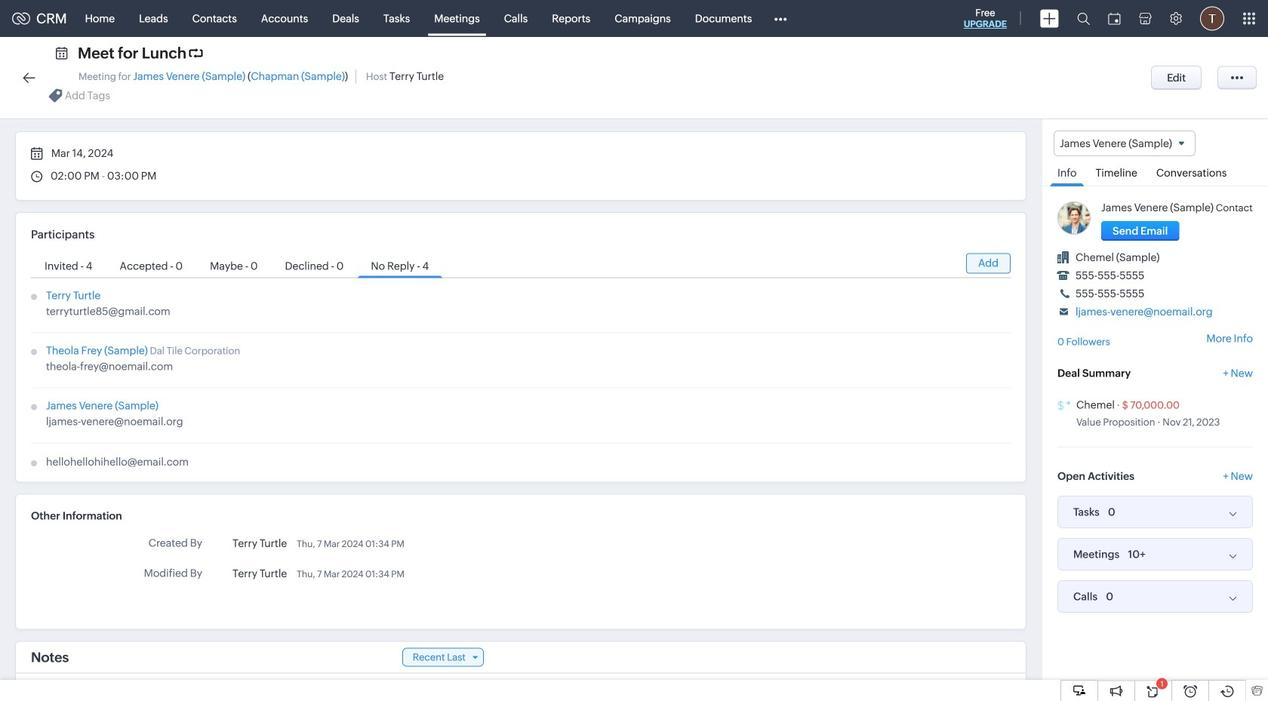 Task type: locate. For each thing, give the bounding box(es) containing it.
calendar image
[[1109, 12, 1122, 25]]

create menu element
[[1032, 0, 1069, 37]]

profile image
[[1201, 6, 1225, 31]]

None button
[[1152, 66, 1202, 90], [1102, 221, 1180, 241], [1152, 66, 1202, 90], [1102, 221, 1180, 241]]

search element
[[1069, 0, 1100, 37]]

logo image
[[12, 12, 30, 25]]

None field
[[1054, 131, 1196, 156]]



Task type: describe. For each thing, give the bounding box(es) containing it.
profile element
[[1192, 0, 1234, 37]]

create menu image
[[1041, 9, 1060, 28]]

Other Modules field
[[765, 6, 797, 31]]

search image
[[1078, 12, 1091, 25]]



Task type: vqa. For each thing, say whether or not it's contained in the screenshot.
Date
no



